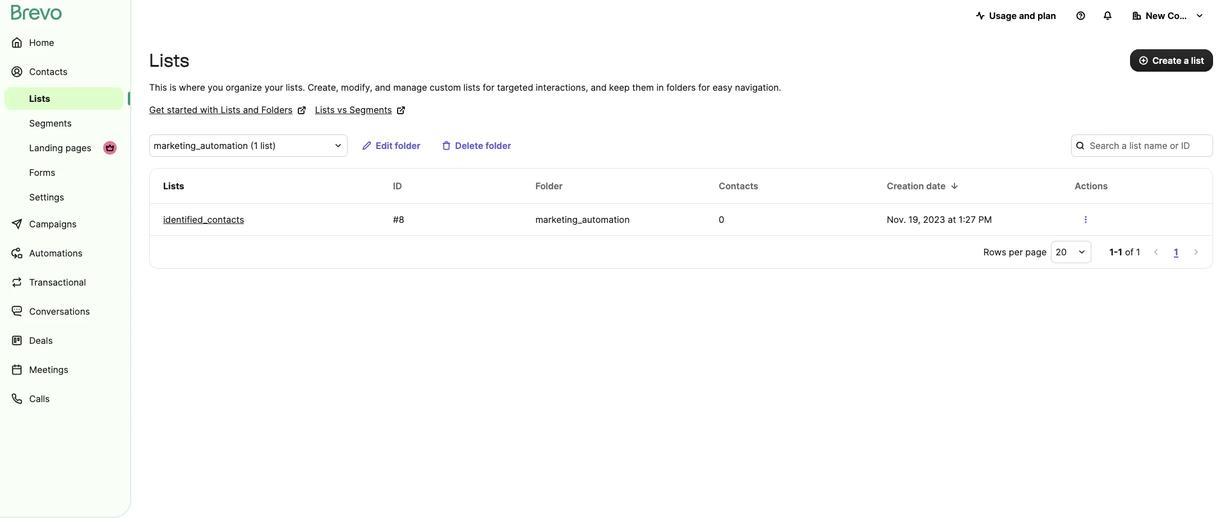Task type: vqa. For each thing, say whether or not it's contained in the screenshot.
No related to No confirmation email
no



Task type: locate. For each thing, give the bounding box(es) containing it.
contacts
[[29, 66, 68, 77], [719, 181, 758, 192]]

new company
[[1146, 10, 1209, 21]]

marketing_automation for marketing_automation (1 list)
[[154, 140, 248, 151]]

at
[[948, 214, 956, 226]]

conversations
[[29, 306, 90, 318]]

marketing_automation (1 list)
[[154, 140, 276, 151]]

0 horizontal spatial 1
[[1118, 247, 1123, 258]]

lists
[[149, 50, 189, 71], [29, 93, 50, 104], [221, 104, 240, 116], [315, 104, 335, 116], [163, 181, 184, 192]]

folder
[[395, 140, 420, 151], [486, 140, 511, 151]]

transactional link
[[4, 269, 123, 296]]

1-
[[1110, 247, 1118, 258]]

create a list button
[[1130, 49, 1213, 72]]

delete folder
[[455, 140, 511, 151]]

1
[[1118, 247, 1123, 258], [1136, 247, 1141, 258], [1174, 247, 1179, 258]]

for
[[483, 82, 495, 93], [698, 82, 710, 93]]

0 horizontal spatial contacts
[[29, 66, 68, 77]]

delete folder button
[[433, 135, 520, 157]]

marketing_automation down folder
[[536, 214, 630, 226]]

#
[[393, 214, 399, 226]]

this is where you organize your lists. create, modify, and manage custom lists for targeted interactions, and keep them in folders for easy navigation.
[[149, 82, 781, 93]]

0 vertical spatial contacts
[[29, 66, 68, 77]]

lists up is
[[149, 50, 189, 71]]

page
[[1026, 247, 1047, 258]]

edit folder button
[[353, 135, 429, 157]]

new company button
[[1124, 4, 1213, 27]]

id
[[393, 181, 402, 192]]

actions
[[1075, 181, 1108, 192]]

them
[[632, 82, 654, 93]]

lists
[[464, 82, 480, 93]]

lists.
[[286, 82, 305, 93]]

(1
[[251, 140, 258, 151]]

marketing_automation down with
[[154, 140, 248, 151]]

contacts up 0
[[719, 181, 758, 192]]

folders
[[261, 104, 293, 116]]

0 horizontal spatial marketing_automation
[[154, 140, 248, 151]]

20 button
[[1051, 241, 1092, 264]]

# 8
[[393, 214, 404, 226]]

None field
[[154, 139, 330, 153]]

meetings link
[[4, 357, 123, 384]]

campaigns
[[29, 219, 77, 230]]

segments up the landing at the left top of the page
[[29, 118, 72, 129]]

identified_contacts
[[163, 214, 244, 226]]

segments down modify,
[[350, 104, 392, 116]]

segments link
[[4, 112, 123, 135]]

interactions,
[[536, 82, 588, 93]]

contacts down home
[[29, 66, 68, 77]]

1-1 of 1
[[1110, 247, 1141, 258]]

marketing_automation inside popup button
[[154, 140, 248, 151]]

1 horizontal spatial folder
[[486, 140, 511, 151]]

lists up identified_contacts
[[163, 181, 184, 192]]

usage
[[989, 10, 1017, 21]]

1 horizontal spatial segments
[[350, 104, 392, 116]]

settings link
[[4, 186, 123, 209]]

for left easy
[[698, 82, 710, 93]]

and left plan
[[1019, 10, 1035, 21]]

1 horizontal spatial for
[[698, 82, 710, 93]]

folder for edit folder
[[395, 140, 420, 151]]

folder right delete
[[486, 140, 511, 151]]

0 horizontal spatial segments
[[29, 118, 72, 129]]

is
[[170, 82, 176, 93]]

2 horizontal spatial 1
[[1174, 247, 1179, 258]]

0 horizontal spatial for
[[483, 82, 495, 93]]

1 horizontal spatial contacts
[[719, 181, 758, 192]]

nov.
[[887, 214, 906, 226]]

1 folder from the left
[[395, 140, 420, 151]]

nov. 19, 2023 at 1:27 pm
[[887, 214, 992, 226]]

automations
[[29, 248, 83, 259]]

lists vs segments
[[315, 104, 392, 116]]

calls
[[29, 394, 50, 405]]

meetings
[[29, 365, 68, 376]]

folder right edit
[[395, 140, 420, 151]]

per
[[1009, 247, 1023, 258]]

0 vertical spatial marketing_automation
[[154, 140, 248, 151]]

get started with lists and folders link
[[149, 103, 306, 117]]

marketing_automation
[[154, 140, 248, 151], [536, 214, 630, 226]]

and left keep
[[591, 82, 607, 93]]

navigation.
[[735, 82, 781, 93]]

and right modify,
[[375, 82, 391, 93]]

lists up segments link at the left of page
[[29, 93, 50, 104]]

in
[[657, 82, 664, 93]]

3 1 from the left
[[1174, 247, 1179, 258]]

2 for from the left
[[698, 82, 710, 93]]

you
[[208, 82, 223, 93]]

1 vertical spatial marketing_automation
[[536, 214, 630, 226]]

left___rvooi image
[[105, 144, 114, 153]]

campaigns link
[[4, 211, 123, 238]]

1 horizontal spatial 1
[[1136, 247, 1141, 258]]

started
[[167, 104, 198, 116]]

usage and plan
[[989, 10, 1056, 21]]

1 vertical spatial contacts
[[719, 181, 758, 192]]

segments
[[350, 104, 392, 116], [29, 118, 72, 129]]

2 folder from the left
[[486, 140, 511, 151]]

1 horizontal spatial marketing_automation
[[536, 214, 630, 226]]

organize
[[226, 82, 262, 93]]

0 vertical spatial segments
[[350, 104, 392, 116]]

0 horizontal spatial folder
[[395, 140, 420, 151]]

pages
[[65, 142, 91, 154]]

for right lists
[[483, 82, 495, 93]]

and
[[1019, 10, 1035, 21], [375, 82, 391, 93], [591, 82, 607, 93], [243, 104, 259, 116]]



Task type: describe. For each thing, give the bounding box(es) containing it.
Search a list name or ID search field
[[1071, 135, 1213, 157]]

1 inside button
[[1174, 247, 1179, 258]]

lists vs segments link
[[315, 103, 406, 117]]

1 vertical spatial segments
[[29, 118, 72, 129]]

20
[[1056, 247, 1067, 258]]

home link
[[4, 29, 123, 56]]

a
[[1184, 55, 1189, 66]]

list)
[[260, 140, 276, 151]]

forms
[[29, 167, 55, 178]]

marketing_automation (1 list) button
[[149, 135, 348, 157]]

vs
[[337, 104, 347, 116]]

pm
[[979, 214, 992, 226]]

1 1 from the left
[[1118, 247, 1123, 258]]

your
[[265, 82, 283, 93]]

1:27
[[959, 214, 976, 226]]

keep
[[609, 82, 630, 93]]

2023
[[923, 214, 945, 226]]

of
[[1125, 247, 1134, 258]]

none field inside the marketing_automation (1 list) popup button
[[154, 139, 330, 153]]

delete
[[455, 140, 483, 151]]

landing
[[29, 142, 63, 154]]

custom
[[430, 82, 461, 93]]

0
[[719, 214, 724, 226]]

new
[[1146, 10, 1166, 21]]

lists link
[[4, 88, 123, 110]]

forms link
[[4, 162, 123, 184]]

2 1 from the left
[[1136, 247, 1141, 258]]

transactional
[[29, 277, 86, 288]]

and inside button
[[1019, 10, 1035, 21]]

landing pages link
[[4, 137, 123, 159]]

date
[[926, 181, 946, 192]]

folder
[[536, 181, 563, 192]]

list
[[1191, 55, 1204, 66]]

lists left vs
[[315, 104, 335, 116]]

home
[[29, 37, 54, 48]]

marketing_automation for marketing_automation
[[536, 214, 630, 226]]

company
[[1168, 10, 1209, 21]]

identified_contacts link
[[163, 213, 366, 227]]

deals
[[29, 335, 53, 347]]

edit
[[376, 140, 393, 151]]

calls link
[[4, 386, 123, 413]]

get
[[149, 104, 164, 116]]

settings
[[29, 192, 64, 203]]

manage
[[393, 82, 427, 93]]

where
[[179, 82, 205, 93]]

lists right with
[[221, 104, 240, 116]]

creation
[[887, 181, 924, 192]]

with
[[200, 104, 218, 116]]

create a list
[[1153, 55, 1204, 66]]

plan
[[1038, 10, 1056, 21]]

this
[[149, 82, 167, 93]]

modify,
[[341, 82, 372, 93]]

automations link
[[4, 240, 123, 267]]

and down organize
[[243, 104, 259, 116]]

1 for from the left
[[483, 82, 495, 93]]

create,
[[308, 82, 339, 93]]

creation date
[[887, 181, 946, 192]]

create
[[1153, 55, 1182, 66]]

edit folder
[[376, 140, 420, 151]]

rows
[[984, 247, 1007, 258]]

19,
[[909, 214, 921, 226]]

rows per page
[[984, 247, 1047, 258]]

folders
[[667, 82, 696, 93]]

get started with lists and folders
[[149, 104, 293, 116]]

landing pages
[[29, 142, 91, 154]]

contacts link
[[4, 58, 123, 85]]

1 button
[[1172, 245, 1181, 260]]

usage and plan button
[[967, 4, 1065, 27]]

easy
[[713, 82, 733, 93]]

deals link
[[4, 328, 123, 355]]

folder for delete folder
[[486, 140, 511, 151]]

conversations link
[[4, 298, 123, 325]]

targeted
[[497, 82, 533, 93]]

8
[[399, 214, 404, 226]]



